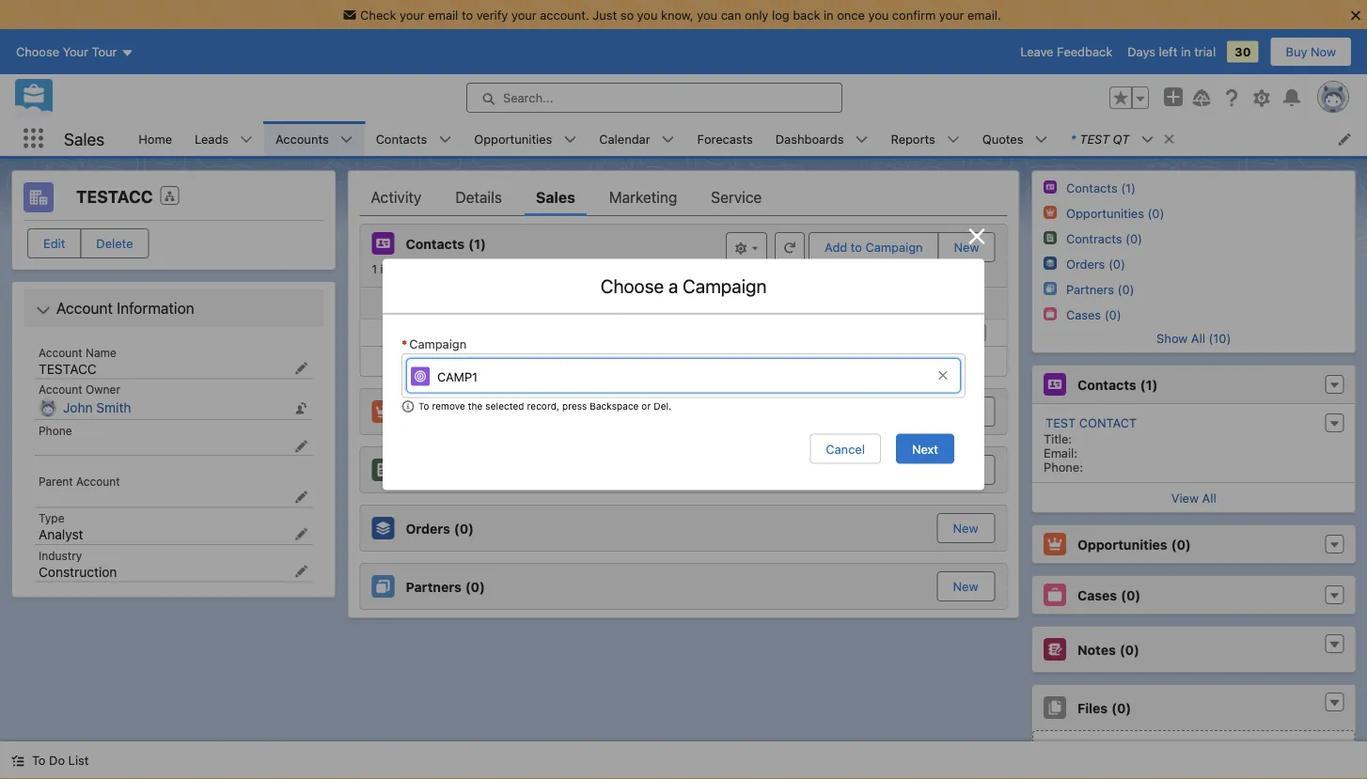 Task type: describe. For each thing, give the bounding box(es) containing it.
home
[[138, 132, 172, 146]]

(10)
[[1209, 331, 1231, 345]]

to do list
[[32, 754, 89, 768]]

contacts for bottommost contacts icon
[[1077, 377, 1136, 392]]

test inside list item
[[1080, 132, 1110, 146]]

know,
[[661, 8, 694, 22]]

to do list button
[[0, 742, 100, 780]]

the
[[468, 401, 483, 412]]

0 horizontal spatial campaign
[[409, 337, 467, 351]]

list item containing *
[[1059, 121, 1184, 156]]

contact for test contact
[[483, 326, 540, 340]]

smith
[[96, 400, 131, 416]]

details link
[[455, 179, 502, 216]]

1 new button from the top
[[938, 232, 995, 262]]

email.
[[968, 8, 1001, 22]]

construction
[[39, 564, 117, 580]]

email
[[742, 296, 775, 310]]

contact for test contact title: email: phone:
[[1079, 416, 1137, 430]]

action image
[[960, 288, 1007, 318]]

opportunities inside list item
[[474, 132, 552, 146]]

0 vertical spatial all
[[1191, 331, 1205, 345]]

partners image
[[1043, 282, 1057, 295]]

2 you from the left
[[697, 8, 718, 22]]

email button
[[734, 288, 847, 318]]

leads list item
[[183, 121, 264, 156]]

phone:
[[1043, 460, 1083, 474]]

to for to do list
[[32, 754, 46, 768]]

3 you from the left
[[868, 8, 889, 22]]

1 vertical spatial phone
[[39, 424, 72, 437]]

check
[[360, 8, 396, 22]]

campaign for add to campaign
[[866, 240, 923, 254]]

contacts image
[[1043, 181, 1057, 194]]

account for account information
[[56, 300, 113, 317]]

orders (0) link
[[1066, 257, 1125, 272]]

phone inside button
[[629, 296, 667, 310]]

•
[[407, 262, 412, 276]]

accounts list item
[[264, 121, 365, 156]]

files
[[1077, 700, 1108, 716]]

notes (0)
[[1077, 642, 1139, 658]]

edit parent account image
[[295, 491, 308, 504]]

edit phone image
[[295, 440, 308, 453]]

1 vertical spatial (1)
[[1140, 377, 1158, 392]]

edit account name image
[[295, 362, 308, 375]]

quotes
[[983, 132, 1024, 146]]

test contact link
[[1045, 416, 1137, 431]]

parent
[[39, 475, 73, 488]]

opportunities image for opportunities (0)
[[1043, 206, 1057, 219]]

industry
[[39, 549, 82, 562]]

orders (0)
[[1066, 257, 1125, 271]]

information
[[117, 300, 194, 317]]

2 vertical spatial opportunities
[[1077, 537, 1167, 552]]

add
[[825, 240, 848, 254]]

only
[[745, 8, 769, 22]]

next
[[912, 442, 939, 456]]

contracts image
[[1043, 231, 1057, 245]]

reports list item
[[880, 121, 971, 156]]

cancel
[[826, 442, 865, 456]]

calendar
[[599, 132, 650, 146]]

leave feedback
[[1021, 45, 1113, 59]]

add to campaign
[[825, 240, 923, 254]]

1 vertical spatial sales
[[536, 189, 575, 206]]

account owner
[[39, 383, 120, 396]]

test contact element
[[1032, 412, 1355, 476]]

opportunities (0) for opportunities icon inside sales tab panel
[[406, 404, 519, 420]]

opportunities (0)
[[1066, 206, 1164, 220]]

cases
[[1077, 588, 1117, 603]]

dashboards link
[[764, 121, 855, 156]]

accounts
[[276, 132, 329, 146]]

phone cell
[[621, 288, 734, 320]]

opportunities (0) for opportunities image
[[1077, 537, 1191, 552]]

qt
[[1113, 132, 1130, 146]]

reports link
[[880, 121, 947, 156]]

0 horizontal spatial to
[[462, 8, 473, 22]]

days left in trial
[[1128, 45, 1216, 59]]

days
[[1128, 45, 1156, 59]]

name
[[86, 346, 116, 359]]

dashboards list item
[[764, 121, 880, 156]]

all for view all link in sales tab panel
[[692, 355, 706, 369]]

0 vertical spatial in
[[824, 8, 834, 22]]

opportunities (0) link
[[1066, 206, 1164, 221]]

to for to remove the selected record, press backspace or del.
[[419, 401, 429, 412]]

cases image for cases
[[1043, 584, 1066, 607]]

orders (0)
[[406, 521, 474, 536]]

1
[[372, 262, 377, 276]]

view all for view all link in sales tab panel
[[661, 355, 706, 369]]

feedback
[[1057, 45, 1113, 59]]

test for test contact
[[449, 326, 479, 340]]

list containing home
[[127, 121, 1367, 156]]

details
[[455, 189, 502, 206]]

buy now
[[1286, 45, 1336, 59]]

john smith link
[[63, 400, 131, 417]]

calendar link
[[588, 121, 662, 156]]

partners (0) link
[[1066, 282, 1134, 297]]

camp1 link
[[406, 358, 961, 394]]

search... button
[[466, 83, 843, 113]]

buy
[[1286, 45, 1308, 59]]

contacts for top contacts icon
[[406, 236, 465, 251]]

cases image for cases (0)
[[1043, 308, 1057, 321]]

test for test contact title: email: phone:
[[1045, 416, 1076, 430]]

1 your from the left
[[400, 8, 425, 22]]

1 vertical spatial testacc
[[39, 361, 97, 377]]

new button for contracts image
[[938, 456, 994, 484]]

quotes link
[[971, 121, 1035, 156]]

contacts list item
[[365, 121, 463, 156]]

leave
[[1021, 45, 1054, 59]]

new button for account partner 'image'
[[938, 573, 994, 601]]

account.
[[540, 8, 589, 22]]

(1) inside sales tab panel
[[468, 236, 486, 251]]

next button
[[896, 434, 955, 464]]

cases (0) link
[[1066, 308, 1121, 323]]

0 vertical spatial testacc
[[76, 187, 153, 207]]

title:
[[1043, 432, 1072, 446]]

show all (10) link
[[1156, 331, 1231, 345]]

1 horizontal spatial view all link
[[1032, 482, 1355, 513]]

opportunities image for opportunities
[[372, 401, 395, 423]]

1 item •
[[372, 262, 415, 276]]

delete
[[96, 237, 133, 251]]

new button for orders's orders icon
[[938, 514, 994, 543]]

sales link
[[536, 179, 575, 216]]

contracts image
[[372, 459, 395, 482]]

activity link
[[371, 179, 422, 216]]

show all (10)
[[1156, 331, 1231, 345]]



Task type: vqa. For each thing, say whether or not it's contained in the screenshot.
Analysis to the left
no



Task type: locate. For each thing, give the bounding box(es) containing it.
cases image left "cases"
[[1043, 584, 1066, 607]]

campaign right a
[[683, 275, 767, 297]]

1 vertical spatial opportunities (0)
[[1077, 537, 1191, 552]]

cases (0)
[[1066, 308, 1121, 322]]

1 horizontal spatial contact
[[1079, 416, 1137, 430]]

0 horizontal spatial you
[[637, 8, 658, 22]]

2 vertical spatial all
[[1202, 491, 1216, 505]]

in right back
[[824, 8, 834, 22]]

0 vertical spatial contacts (1)
[[406, 236, 486, 251]]

1 horizontal spatial view
[[1171, 491, 1199, 505]]

contacts inside sales tab panel
[[406, 236, 465, 251]]

1 vertical spatial view all
[[1171, 491, 1216, 505]]

choose a campaign
[[601, 275, 767, 297]]

0 vertical spatial view all
[[661, 355, 706, 369]]

service link
[[711, 179, 762, 216]]

account inside account information dropdown button
[[56, 300, 113, 317]]

0 vertical spatial opportunities image
[[1043, 206, 1057, 219]]

0 horizontal spatial to
[[32, 754, 46, 768]]

1 vertical spatial opportunities image
[[372, 401, 395, 423]]

a
[[669, 275, 678, 297]]

leads link
[[183, 121, 240, 156]]

add to campaign button
[[809, 232, 939, 262]]

leave feedback link
[[1021, 45, 1113, 59]]

1 you from the left
[[637, 8, 658, 22]]

title cell
[[847, 288, 960, 320]]

1 horizontal spatial orders image
[[1043, 257, 1057, 270]]

contact up phone:
[[1079, 416, 1137, 430]]

0 horizontal spatial test
[[449, 326, 479, 340]]

tab list containing activity
[[360, 179, 1008, 216]]

opportunities image
[[1043, 206, 1057, 219], [372, 401, 395, 423]]

to left remove
[[419, 401, 429, 412]]

2 new button from the top
[[938, 456, 994, 484]]

buy now button
[[1270, 37, 1352, 67]]

opportunities image inside sales tab panel
[[372, 401, 395, 423]]

1 vertical spatial to
[[851, 240, 862, 254]]

1 vertical spatial contacts
[[406, 236, 465, 251]]

edit type image
[[295, 528, 308, 541]]

2 horizontal spatial your
[[939, 8, 964, 22]]

sales
[[64, 129, 105, 149], [536, 189, 575, 206]]

test up 'title:'
[[1045, 416, 1076, 430]]

contacts up activity link
[[376, 132, 427, 146]]

1 horizontal spatial (1)
[[1140, 377, 1158, 392]]

selected
[[486, 401, 524, 412]]

0 horizontal spatial contacts image
[[372, 232, 395, 255]]

0 horizontal spatial view
[[661, 355, 689, 369]]

confirm
[[892, 8, 936, 22]]

phone
[[629, 296, 667, 310], [39, 424, 72, 437]]

do
[[49, 754, 65, 768]]

cases image
[[1043, 308, 1057, 321], [1043, 584, 1066, 607]]

1 horizontal spatial to
[[419, 401, 429, 412]]

1 vertical spatial test
[[449, 326, 479, 340]]

1 horizontal spatial test
[[1045, 416, 1076, 430]]

view all inside sales tab panel
[[661, 355, 706, 369]]

list item
[[1059, 121, 1184, 156]]

back
[[793, 8, 820, 22]]

0 vertical spatial view all link
[[361, 346, 1007, 376]]

1 vertical spatial contacts image
[[1043, 373, 1066, 396]]

30
[[1235, 45, 1251, 59]]

test contact
[[449, 326, 540, 340]]

partners
[[406, 579, 462, 595]]

2 cases image from the top
[[1043, 584, 1066, 607]]

you
[[637, 8, 658, 22], [697, 8, 718, 22], [868, 8, 889, 22]]

type
[[39, 512, 64, 525]]

account left name
[[39, 346, 82, 359]]

* inside list item
[[1071, 132, 1076, 146]]

files (0)
[[1077, 700, 1131, 716]]

contacts link
[[365, 121, 439, 156]]

orders image for orders (0)
[[1043, 257, 1057, 270]]

2 horizontal spatial you
[[868, 8, 889, 22]]

partners (0)
[[1066, 282, 1134, 296]]

search...
[[503, 91, 553, 105]]

account for account name
[[39, 346, 82, 359]]

0 horizontal spatial *
[[402, 337, 407, 351]]

account partner image
[[372, 576, 395, 598]]

campaign for choose a campaign
[[683, 275, 767, 297]]

check your email to verify your account. just so you know, you can only log back in once you confirm your email.
[[360, 8, 1001, 22]]

choose
[[601, 275, 664, 297]]

(1) down "show"
[[1140, 377, 1158, 392]]

contacts inside list item
[[376, 132, 427, 146]]

account for account owner
[[39, 383, 82, 396]]

contacts image up test contact link
[[1043, 373, 1066, 396]]

0 horizontal spatial contact
[[483, 326, 540, 340]]

orders
[[406, 521, 450, 536]]

contact inside test contact title: email: phone:
[[1079, 416, 1137, 430]]

account up john
[[39, 383, 82, 396]]

you right "once" on the top right of page
[[868, 8, 889, 22]]

1 horizontal spatial opportunities (0)
[[1077, 537, 1191, 552]]

view all link up del.
[[361, 346, 1007, 376]]

test inside contacts grid
[[449, 326, 479, 340]]

sales tab panel
[[360, 216, 1008, 610]]

view inside sales tab panel
[[661, 355, 689, 369]]

2 horizontal spatial campaign
[[866, 240, 923, 254]]

0 horizontal spatial contacts (1)
[[406, 236, 486, 251]]

2 vertical spatial test
[[1045, 416, 1076, 430]]

view all down test contact "element"
[[1171, 491, 1216, 505]]

contacts up test contact link
[[1077, 377, 1136, 392]]

reports
[[891, 132, 936, 146]]

to
[[419, 401, 429, 412], [32, 754, 46, 768]]

1 vertical spatial view all link
[[1032, 482, 1355, 513]]

to right add
[[851, 240, 862, 254]]

contacts (1) inside sales tab panel
[[406, 236, 486, 251]]

phone left a
[[629, 296, 667, 310]]

testacc up delete
[[76, 187, 153, 207]]

contacts grid
[[361, 288, 1007, 347]]

1 vertical spatial to
[[32, 754, 46, 768]]

dashboards
[[776, 132, 844, 146]]

cell
[[410, 288, 440, 320]]

* down row number cell
[[402, 337, 407, 351]]

your left 'email.'
[[939, 8, 964, 22]]

3 your from the left
[[939, 8, 964, 22]]

so
[[620, 8, 634, 22]]

0 horizontal spatial orders image
[[372, 517, 395, 540]]

1 vertical spatial *
[[402, 337, 407, 351]]

email:
[[1043, 446, 1077, 460]]

calendar list item
[[588, 121, 686, 156]]

opportunities (0) inside sales tab panel
[[406, 404, 519, 420]]

to inside button
[[851, 240, 862, 254]]

1 horizontal spatial campaign
[[683, 275, 767, 297]]

to right email
[[462, 8, 473, 22]]

new button
[[938, 232, 995, 262], [938, 456, 994, 484], [938, 514, 994, 543], [938, 573, 994, 601]]

* for *
[[402, 337, 407, 351]]

1 horizontal spatial opportunities image
[[1043, 206, 1057, 219]]

contacts (1) up •
[[406, 236, 486, 251]]

text default image inside 'files' element
[[1328, 697, 1341, 710]]

you left can
[[697, 8, 718, 22]]

1 vertical spatial all
[[692, 355, 706, 369]]

email cell
[[734, 288, 847, 320]]

0 horizontal spatial view all link
[[361, 346, 1007, 376]]

view for rightmost view all link
[[1171, 491, 1199, 505]]

(1)
[[468, 236, 486, 251], [1140, 377, 1158, 392]]

0 horizontal spatial in
[[824, 8, 834, 22]]

camp1
[[437, 370, 478, 384]]

all inside sales tab panel
[[692, 355, 706, 369]]

0 vertical spatial contact
[[483, 326, 540, 340]]

all down contacts grid
[[692, 355, 706, 369]]

you right 'so'
[[637, 8, 658, 22]]

test left "qt"
[[1080, 132, 1110, 146]]

account name
[[39, 346, 116, 359]]

phone down john
[[39, 424, 72, 437]]

opportunities up the cases (0)
[[1077, 537, 1167, 552]]

0 vertical spatial view
[[661, 355, 689, 369]]

contacts (1) link
[[1066, 181, 1136, 196]]

sales left home link
[[64, 129, 105, 149]]

1 vertical spatial contacts (1)
[[1077, 377, 1158, 392]]

* for * test qt
[[1071, 132, 1076, 146]]

forecasts link
[[686, 121, 764, 156]]

owner
[[86, 383, 120, 396]]

0 horizontal spatial (1)
[[468, 236, 486, 251]]

1 horizontal spatial you
[[697, 8, 718, 22]]

0 vertical spatial test
[[1080, 132, 1110, 146]]

john
[[63, 400, 93, 416]]

item
[[380, 262, 403, 276]]

action cell
[[960, 288, 1007, 320]]

edit button
[[27, 229, 81, 259]]

name cell
[[440, 288, 621, 320]]

0 vertical spatial opportunities (0)
[[406, 404, 519, 420]]

1 horizontal spatial view all
[[1171, 491, 1216, 505]]

3 new button from the top
[[938, 514, 994, 543]]

0 vertical spatial to
[[419, 401, 429, 412]]

files element
[[1031, 685, 1356, 780]]

show
[[1156, 331, 1188, 345]]

marketing link
[[609, 179, 677, 216]]

row number cell
[[361, 288, 410, 320]]

2 your from the left
[[512, 8, 537, 22]]

0 vertical spatial sales
[[64, 129, 105, 149]]

contact inside grid
[[483, 326, 540, 340]]

view
[[661, 355, 689, 369], [1171, 491, 1199, 505]]

2 horizontal spatial test
[[1080, 132, 1110, 146]]

0 vertical spatial campaign
[[866, 240, 923, 254]]

(0) inside 'files' element
[[1111, 700, 1131, 716]]

backspace
[[590, 401, 639, 412]]

opportunities list item
[[463, 121, 588, 156]]

1 vertical spatial view
[[1171, 491, 1199, 505]]

1 horizontal spatial your
[[512, 8, 537, 22]]

your left email
[[400, 8, 425, 22]]

view down test contact "element"
[[1171, 491, 1199, 505]]

in
[[824, 8, 834, 22], [1181, 45, 1191, 59]]

list
[[127, 121, 1367, 156]]

1 vertical spatial in
[[1181, 45, 1191, 59]]

1 vertical spatial contact
[[1079, 416, 1137, 430]]

to left do
[[32, 754, 46, 768]]

inverse image
[[966, 225, 988, 248]]

log
[[772, 8, 790, 22]]

2 vertical spatial contacts
[[1077, 377, 1136, 392]]

contacts up •
[[406, 236, 465, 251]]

quotes list item
[[971, 121, 1059, 156]]

view all for rightmost view all link
[[1171, 491, 1216, 505]]

1 vertical spatial campaign
[[683, 275, 767, 297]]

0 vertical spatial (1)
[[468, 236, 486, 251]]

0 horizontal spatial your
[[400, 8, 425, 22]]

all down test contact "element"
[[1202, 491, 1216, 505]]

opportunities image
[[1043, 533, 1066, 556]]

contracts (0) link
[[1066, 231, 1142, 246]]

1 horizontal spatial phone
[[629, 296, 667, 310]]

opportunities inside sales tab panel
[[406, 404, 496, 420]]

cases image down partners image
[[1043, 308, 1057, 321]]

analyst
[[39, 527, 83, 543]]

contacts (1) up test contact link
[[1077, 377, 1158, 392]]

just
[[593, 8, 617, 22]]

* test qt
[[1071, 132, 1130, 146]]

1 vertical spatial opportunities
[[406, 404, 496, 420]]

1 horizontal spatial contacts image
[[1043, 373, 1066, 396]]

contracts (0)
[[1066, 231, 1142, 245]]

1 horizontal spatial in
[[1181, 45, 1191, 59]]

opportunities (0)
[[406, 404, 519, 420], [1077, 537, 1191, 552]]

accounts link
[[264, 121, 340, 156]]

service
[[711, 189, 762, 206]]

contacts image
[[372, 232, 395, 255], [1043, 373, 1066, 396]]

once
[[837, 8, 865, 22]]

0 vertical spatial cases image
[[1043, 308, 1057, 321]]

view for view all link in sales tab panel
[[661, 355, 689, 369]]

contact down name cell
[[483, 326, 540, 340]]

account up account name
[[56, 300, 113, 317]]

text default image
[[1163, 133, 1176, 146], [36, 303, 51, 318], [402, 400, 415, 413], [1328, 639, 1341, 652], [1328, 697, 1341, 710], [11, 755, 24, 768]]

group
[[1110, 87, 1149, 109]]

opportunities (0) up the cases (0)
[[1077, 537, 1191, 552]]

campaign up title cell
[[866, 240, 923, 254]]

campaign
[[866, 240, 923, 254], [683, 275, 767, 297], [409, 337, 467, 351]]

all for rightmost view all link
[[1202, 491, 1216, 505]]

0 vertical spatial orders image
[[1043, 257, 1057, 270]]

1 vertical spatial cases image
[[1043, 584, 1066, 607]]

0 vertical spatial to
[[462, 8, 473, 22]]

to inside button
[[32, 754, 46, 768]]

test up camp1
[[449, 326, 479, 340]]

campaign inside button
[[866, 240, 923, 254]]

trial
[[1195, 45, 1216, 59]]

text default image inside to do list button
[[11, 755, 24, 768]]

cases (0)
[[1077, 588, 1141, 603]]

view all link
[[361, 346, 1007, 376], [1032, 482, 1355, 513]]

text default image inside account information dropdown button
[[36, 303, 51, 318]]

4 new button from the top
[[938, 573, 994, 601]]

view down contacts grid
[[661, 355, 689, 369]]

in right left
[[1181, 45, 1191, 59]]

or
[[642, 401, 651, 412]]

0 vertical spatial opportunities
[[474, 132, 552, 146]]

0 horizontal spatial opportunities image
[[372, 401, 395, 423]]

john smith
[[63, 400, 131, 416]]

1 horizontal spatial *
[[1071, 132, 1076, 146]]

edit industry image
[[295, 565, 308, 578]]

opportunities image down contacts image
[[1043, 206, 1057, 219]]

home link
[[127, 121, 183, 156]]

contacts
[[376, 132, 427, 146], [406, 236, 465, 251], [1077, 377, 1136, 392]]

1 horizontal spatial sales
[[536, 189, 575, 206]]

opportunities down search...
[[474, 132, 552, 146]]

orders image for orders
[[372, 517, 395, 540]]

1 horizontal spatial to
[[851, 240, 862, 254]]

account
[[56, 300, 113, 317], [39, 346, 82, 359], [39, 383, 82, 396], [76, 475, 120, 488]]

orders image up partners image
[[1043, 257, 1057, 270]]

1 horizontal spatial contacts (1)
[[1077, 377, 1158, 392]]

all left (10)
[[1191, 331, 1205, 345]]

view all link inside sales tab panel
[[361, 346, 1007, 376]]

0 horizontal spatial sales
[[64, 129, 105, 149]]

your right verify
[[512, 8, 537, 22]]

opportunities down camp1
[[406, 404, 496, 420]]

opportunities image up contracts image
[[372, 401, 395, 423]]

1 cases image from the top
[[1043, 308, 1057, 321]]

row number image
[[361, 288, 410, 318]]

account information
[[56, 300, 194, 317]]

test inside test contact title: email: phone:
[[1045, 416, 1076, 430]]

sales down opportunities list item
[[536, 189, 575, 206]]

testacc down account name
[[39, 361, 97, 377]]

0 horizontal spatial view all
[[661, 355, 706, 369]]

edit
[[43, 237, 65, 251]]

left
[[1159, 45, 1178, 59]]

0 vertical spatial phone
[[629, 296, 667, 310]]

contacts status
[[372, 262, 415, 276]]

partners (0)
[[406, 579, 485, 595]]

cancel button
[[810, 434, 881, 464]]

0 horizontal spatial opportunities (0)
[[406, 404, 519, 420]]

0 horizontal spatial phone
[[39, 424, 72, 437]]

0 vertical spatial contacts
[[376, 132, 427, 146]]

0 vertical spatial *
[[1071, 132, 1076, 146]]

contacts image up item
[[372, 232, 395, 255]]

to remove the selected record, press backspace or del.
[[419, 401, 672, 412]]

tab list
[[360, 179, 1008, 216]]

campaign up camp1
[[409, 337, 467, 351]]

view all down contacts grid
[[661, 355, 706, 369]]

2 vertical spatial campaign
[[409, 337, 467, 351]]

(1) down 'details'
[[468, 236, 486, 251]]

0 vertical spatial contacts image
[[372, 232, 395, 255]]

*
[[1071, 132, 1076, 146], [402, 337, 407, 351]]

notes
[[1077, 642, 1116, 658]]

opportunities (0) down camp1
[[406, 404, 519, 420]]

verify
[[477, 8, 508, 22]]

all
[[1191, 331, 1205, 345], [692, 355, 706, 369], [1202, 491, 1216, 505]]

* left "qt"
[[1071, 132, 1076, 146]]

1 vertical spatial orders image
[[372, 517, 395, 540]]

view all link down test contact "element"
[[1032, 482, 1355, 513]]

orders image left the orders
[[372, 517, 395, 540]]

account image
[[24, 182, 54, 213]]

account right parent
[[76, 475, 120, 488]]

test contact title: email: phone:
[[1043, 416, 1137, 474]]

record,
[[527, 401, 560, 412]]

activity
[[371, 189, 422, 206]]

orders image
[[1043, 257, 1057, 270], [372, 517, 395, 540]]



